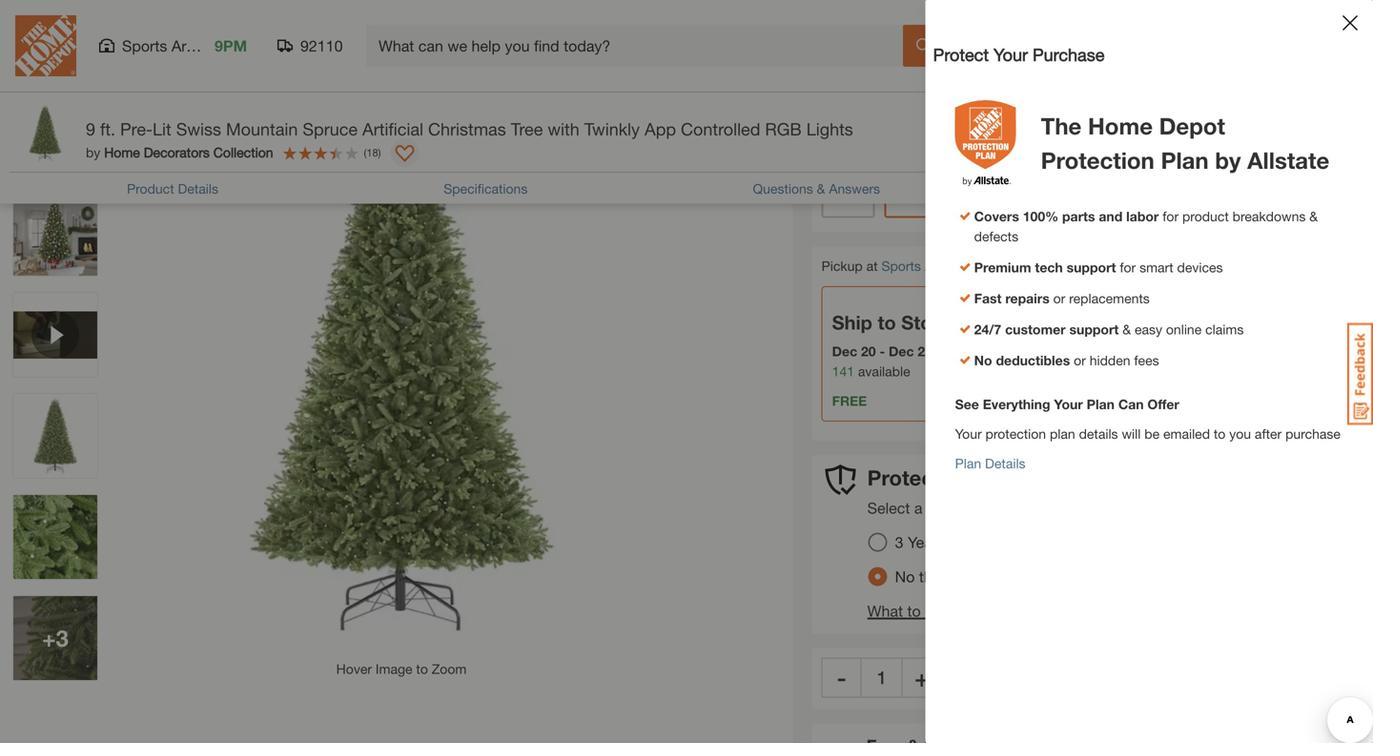Task type: locate. For each thing, give the bounding box(es) containing it.
lush,
[[1032, 65, 1064, 83]]

0 horizontal spatial dec
[[833, 343, 858, 359]]

for left smart
[[1120, 259, 1136, 275]]

(
[[1207, 146, 1210, 158], [364, 146, 367, 159]]

1 vertical spatial protection
[[1018, 499, 1088, 517]]

artificial
[[368, 0, 451, 1], [841, 19, 895, 37], [363, 119, 424, 139], [822, 153, 870, 169]]

50
[[1122, 137, 1135, 151], [1192, 146, 1204, 158], [1210, 146, 1221, 158]]

mountain up questions & answers (8)
[[191, 0, 285, 1]]

1 horizontal spatial arena
[[925, 258, 960, 274]]

3
[[895, 533, 904, 551]]

0 vertical spatial 92110
[[301, 37, 343, 55]]

rgb up the questions & answers
[[765, 119, 802, 139]]

1 horizontal spatial home
[[927, 499, 968, 517]]

1 vertical spatial app
[[645, 119, 676, 139]]

1 vertical spatial ft.
[[1231, 19, 1245, 37]]

image
[[376, 661, 413, 677]]

swiss up sports arena 9pm
[[127, 0, 185, 1]]

support up replacements
[[1067, 259, 1117, 275]]

1 horizontal spatial $
[[1140, 130, 1146, 143]]

0 horizontal spatial no
[[895, 567, 915, 586]]

home up /
[[927, 499, 968, 517]]

year
[[908, 533, 938, 551]]

full
[[1068, 65, 1088, 83]]

spruce down the 92110 button
[[303, 119, 358, 139]]

depot up the %)
[[1160, 112, 1226, 139]]

a right select
[[915, 499, 923, 517]]

ft. inside artificial swiss mountain spruce christmas tree stands 9-ft. tall pre-lit with 600 leds for a starry ambience 4,541 branch tips provide a lush, full appearance view more details
[[1231, 19, 1245, 37]]

available up see everything your plan can offer
[[1033, 363, 1085, 379]]

delivery friday, dec 22 141 available
[[1007, 311, 1098, 379]]

save
[[1140, 146, 1163, 158]]

smart
[[1140, 259, 1174, 275]]

18
[[367, 146, 378, 159]]

0 vertical spatial -
[[880, 343, 885, 359]]

0 vertical spatial protect
[[934, 44, 989, 65]]

0 vertical spatial questions
[[150, 35, 211, 50]]

1 ( from the left
[[1207, 146, 1210, 158]]

1 141 from the left
[[833, 363, 855, 379]]

0 horizontal spatial 449
[[1084, 134, 1122, 161]]

1 22 from the left
[[918, 343, 933, 359]]

0 vertical spatial arena
[[172, 37, 211, 55]]

mountain
[[191, 0, 285, 1], [226, 119, 298, 139]]

protection down the
[[1041, 146, 1155, 174]]

1 horizontal spatial controlled
[[681, 119, 761, 139]]

1 horizontal spatial free
[[1007, 393, 1042, 409]]

0 vertical spatial support
[[1067, 259, 1117, 275]]

covers
[[975, 208, 1020, 224]]

0 vertical spatial christmas
[[456, 0, 559, 1]]

or left hidden
[[1074, 353, 1086, 368]]

1 vertical spatial home
[[104, 145, 140, 160]]

be
[[1145, 426, 1160, 442]]

92110 inside "delivering to 92110"
[[1075, 258, 1112, 274]]

protection down item
[[1018, 499, 1088, 517]]

lights up the 92110 button
[[297, 2, 359, 27]]

dec right 20
[[889, 343, 914, 359]]

lit up (18)
[[95, 0, 121, 1]]

22 down 'store' at top
[[918, 343, 933, 359]]

pickup
[[822, 258, 863, 274]]

allstate left for:
[[1148, 499, 1198, 517]]

2 horizontal spatial by
[[1216, 146, 1242, 174]]

$ down full
[[1078, 137, 1084, 151]]

0 vertical spatial lit
[[95, 0, 121, 1]]

plan inside "the home depot protection plan by allstate"
[[1161, 146, 1209, 174]]

1 vertical spatial support
[[1070, 322, 1119, 337]]

(18) button
[[2, 27, 127, 58]]

1 horizontal spatial lit
[[153, 119, 171, 139]]

1 vertical spatial rgb
[[765, 119, 802, 139]]

questions left 9pm
[[150, 35, 211, 50]]

tree up what can we help you find today? search field
[[565, 0, 608, 1]]

0 horizontal spatial details
[[178, 181, 218, 196]]

home decorators collection pre lit christmas trees 22pg90214 64.0 image
[[13, 90, 97, 174]]

0 horizontal spatial pre-
[[53, 0, 95, 1]]

depot
[[1160, 112, 1226, 139], [972, 499, 1014, 517]]

0 horizontal spatial 22
[[918, 343, 933, 359]]

app down what can we help you find today? search field
[[645, 119, 676, 139]]

protect up select
[[868, 465, 941, 490]]

None field
[[862, 658, 902, 698]]

ft right 7.5
[[856, 190, 864, 206]]

home inside protect this item select a home depot protection plan by allstate for:
[[927, 499, 968, 517]]

0 vertical spatial spruce
[[291, 0, 362, 1]]

1 vertical spatial spruce
[[303, 119, 358, 139]]

spruce up the 92110 button
[[291, 0, 362, 1]]

tree up specifications
[[511, 119, 543, 139]]

home for decorators
[[104, 145, 140, 160]]

0 horizontal spatial rgb
[[245, 2, 291, 27]]

92110 up replacements
[[1075, 258, 1112, 274]]

1 horizontal spatial details
[[917, 88, 963, 106]]

artificial swiss mountain spruce christmas tree stands 9-ft. tall pre-lit with 600 leds for a starry ambience 4,541 branch tips provide a lush, full appearance view more details
[[841, 19, 1269, 106]]

2 horizontal spatial details
[[986, 456, 1026, 471]]

can
[[1119, 396, 1144, 412]]

141
[[833, 363, 855, 379], [1007, 363, 1029, 379]]

to left the 92110 link
[[1059, 258, 1071, 274]]

protection
[[986, 426, 1047, 442]]

sports right 'at'
[[882, 258, 922, 274]]

141 inside delivery friday, dec 22 141 available
[[1007, 363, 1029, 379]]

0 vertical spatial details
[[917, 88, 963, 106]]

home up save
[[1089, 112, 1153, 139]]

2 horizontal spatial pre-
[[841, 42, 870, 60]]

2 vertical spatial tree
[[873, 153, 898, 169]]

0 vertical spatial tree
[[565, 0, 608, 1]]

shop all button
[[968, 23, 1029, 69]]

(8)
[[281, 35, 296, 50]]

1 vertical spatial -
[[838, 664, 847, 691]]

what
[[868, 602, 903, 620]]

no down 24/7
[[975, 353, 993, 368]]

answers left '(8)'
[[227, 35, 278, 50]]

twinkly
[[10, 2, 83, 27], [585, 119, 640, 139]]

home inside "the home depot protection plan by allstate"
[[1089, 112, 1153, 139]]

449
[[1084, 134, 1122, 161], [1172, 146, 1189, 158]]

1 vertical spatial lit
[[153, 119, 171, 139]]

ft. left tall
[[1231, 19, 1245, 37]]

to inside "delivering to 92110"
[[1059, 258, 1071, 274]]

& right breakdowns
[[1310, 208, 1319, 224]]

1 horizontal spatial or
[[1074, 353, 1086, 368]]

9 right product image
[[86, 119, 95, 139]]

decorators
[[144, 145, 210, 160]]

2 horizontal spatial with
[[886, 42, 914, 60]]

to for 92110
[[1059, 258, 1071, 274]]

1 vertical spatial no
[[895, 567, 915, 586]]

available down 20
[[859, 363, 911, 379]]

details
[[1080, 426, 1119, 442]]

home for depot
[[1089, 112, 1153, 139]]

1 horizontal spatial 50
[[1192, 146, 1204, 158]]

to inside button
[[416, 661, 428, 677]]

rgb inside 9 ft. pre-lit swiss mountain spruce artificial christmas tree with twinkly app controlled rgb lights
[[245, 2, 291, 27]]

2 vertical spatial home
[[927, 499, 968, 517]]

1 horizontal spatial (
[[1207, 146, 1210, 158]]

2 vertical spatial your
[[956, 426, 982, 442]]

1 horizontal spatial 449
[[1172, 146, 1189, 158]]

0 horizontal spatial your
[[956, 426, 982, 442]]

( inside $ 899 . 00 save $ 449 . 50 ( 50 %)
[[1207, 146, 1210, 158]]

141 down friday,
[[1007, 363, 1029, 379]]

$ inside $ 449 50
[[1078, 137, 1084, 151]]

details for plan details
[[986, 456, 1026, 471]]

pre- up (18) link
[[53, 0, 95, 1]]

9 down artificial tree size (ft.) 9 ft
[[896, 190, 904, 206]]

view more details link
[[841, 88, 963, 106]]

1 free from the left
[[833, 393, 867, 409]]

%)
[[1221, 146, 1234, 158]]

details down protection
[[986, 456, 1026, 471]]

no
[[975, 353, 993, 368], [895, 567, 915, 586]]

0 horizontal spatial lit
[[95, 0, 121, 1]]

and
[[1099, 208, 1123, 224]]

allstate
[[1248, 146, 1330, 174], [1148, 499, 1198, 517]]

easy
[[1135, 322, 1163, 337]]

to left zoom at the bottom left
[[416, 661, 428, 677]]

plan up details
[[1087, 396, 1115, 412]]

What can we help you find today? search field
[[379, 26, 902, 66]]

9 ft button
[[885, 179, 928, 218]]

141 inside ship to store dec 20 - dec 22 141 available
[[833, 363, 855, 379]]

at
[[867, 258, 878, 274]]

ft. right home decorators collection pre lit christmas trees 22pg90214 64.0 image at top
[[100, 119, 115, 139]]

answers left 9 ft
[[829, 181, 881, 196]]

141 down ship
[[833, 363, 855, 379]]

2 22 from the left
[[1083, 343, 1098, 359]]

0 vertical spatial with
[[613, 0, 656, 1]]

product
[[127, 181, 174, 196]]

replacements
[[1070, 290, 1150, 306]]

9
[[10, 0, 21, 1], [86, 119, 95, 139], [957, 153, 965, 169], [896, 190, 904, 206]]

1 vertical spatial allstate
[[1148, 499, 1198, 517]]

artificial tree size (ft.) 9 ft
[[822, 153, 977, 169]]

4,541
[[841, 65, 879, 83]]

50 inside $ 449 50
[[1122, 137, 1135, 151]]

no inside option group
[[895, 567, 915, 586]]

a
[[1011, 42, 1019, 60], [1020, 65, 1028, 83], [915, 499, 923, 517]]

twinkly up 3.5 stars image
[[10, 2, 83, 27]]

(18)
[[101, 37, 120, 50]]

dec down delivery
[[1054, 343, 1079, 359]]

with inside 9 ft. pre-lit swiss mountain spruce artificial christmas tree with twinkly app controlled rgb lights
[[613, 0, 656, 1]]

0 horizontal spatial depot
[[972, 499, 1014, 517]]

pre- up 4,541
[[841, 42, 870, 60]]

2 141 from the left
[[1007, 363, 1029, 379]]

lights down view at right top
[[807, 119, 854, 139]]

0 vertical spatial controlled
[[135, 2, 240, 27]]

tree left "size"
[[873, 153, 898, 169]]

mountain
[[944, 19, 1008, 37]]

2 vertical spatial a
[[915, 499, 923, 517]]

depot inside protect this item select a home depot protection plan by allstate for:
[[972, 499, 1014, 517]]

6329914715112 image
[[13, 293, 97, 377]]

ft inside button
[[856, 190, 864, 206]]

for right labor
[[1163, 208, 1179, 224]]

or up delivery
[[1054, 290, 1066, 306]]

1 horizontal spatial allstate
[[1248, 146, 1330, 174]]

details down tips
[[917, 88, 963, 106]]

3.5 stars image
[[10, 35, 93, 50]]

depot inside "the home depot protection plan by allstate"
[[1160, 112, 1226, 139]]

tree
[[565, 0, 608, 1], [511, 119, 543, 139], [873, 153, 898, 169]]

0 horizontal spatial ft
[[856, 190, 864, 206]]

0 horizontal spatial answers
[[227, 35, 278, 50]]

ft down "size"
[[907, 190, 917, 206]]

artificial inside artificial swiss mountain spruce christmas tree stands 9-ft. tall pre-lit with 600 leds for a starry ambience 4,541 branch tips provide a lush, full appearance view more details
[[841, 19, 895, 37]]

depot down item
[[972, 499, 1014, 517]]

plan details link
[[956, 456, 1026, 471]]

+ button
[[902, 658, 942, 698]]

1 vertical spatial christmas
[[1063, 19, 1132, 37]]

plan details
[[956, 456, 1026, 471]]

0 horizontal spatial controlled
[[135, 2, 240, 27]]

20
[[861, 343, 876, 359]]

free
[[833, 393, 867, 409], [1007, 393, 1042, 409]]

0 vertical spatial .
[[1163, 130, 1166, 143]]

by right product image
[[86, 145, 100, 160]]

swiss up '600'
[[900, 19, 940, 37]]

protect for this
[[868, 465, 941, 490]]

offer
[[1148, 396, 1180, 412]]

labor
[[1127, 208, 1159, 224]]

449 right the
[[1084, 134, 1122, 161]]

7.5
[[833, 190, 852, 206]]

size
[[902, 153, 927, 169]]

1 horizontal spatial .
[[1189, 146, 1192, 158]]

home up product
[[104, 145, 140, 160]]

no for no thanks
[[895, 567, 915, 586]]

0 horizontal spatial 141
[[833, 363, 855, 379]]

by up the product
[[1216, 146, 1242, 174]]

9 ft. pre-lit swiss mountain spruce artificial christmas tree with twinkly app controlled rgb lights up specifications
[[86, 119, 854, 139]]

1 horizontal spatial depot
[[1160, 112, 1226, 139]]

& left easy
[[1123, 322, 1132, 337]]

dec
[[833, 343, 858, 359], [889, 343, 914, 359], [1054, 343, 1079, 359]]

dec left 20
[[833, 343, 858, 359]]

available inside delivery friday, dec 22 141 available
[[1033, 363, 1085, 379]]

2 horizontal spatial ft.
[[1231, 19, 1245, 37]]

pre-
[[53, 0, 95, 1], [841, 42, 870, 60], [120, 119, 153, 139]]

0 vertical spatial allstate
[[1248, 146, 1330, 174]]

app up (18)
[[89, 2, 129, 27]]

close image
[[1343, 15, 1359, 31]]

view
[[841, 88, 873, 106]]

- right 20
[[880, 343, 885, 359]]

questions for questions & answers (8)
[[150, 35, 211, 50]]

$ down 00
[[1166, 146, 1172, 158]]

premium tech support for smart devices
[[975, 259, 1224, 275]]

22 down 24/7 customer support & easy online claims
[[1083, 343, 1098, 359]]

questions left 7.5
[[753, 181, 814, 196]]

plan down 00
[[1161, 146, 1209, 174]]

0 horizontal spatial for
[[988, 42, 1007, 60]]

( left the %)
[[1207, 146, 1210, 158]]

for product breakdowns & defects
[[975, 208, 1319, 244]]

9 up the home depot logo
[[10, 0, 21, 1]]

1 horizontal spatial for
[[1120, 259, 1136, 275]]

0 vertical spatial depot
[[1160, 112, 1226, 139]]

free for friday,
[[1007, 393, 1042, 409]]

1 horizontal spatial available
[[1033, 363, 1085, 379]]

protection inside protect this item select a home depot protection plan by allstate for:
[[1018, 499, 1088, 517]]

- left '+'
[[838, 664, 847, 691]]

to inside button
[[908, 602, 921, 620]]

( left ")"
[[364, 146, 367, 159]]

3 dec from the left
[[1054, 343, 1079, 359]]

0 horizontal spatial (
[[364, 146, 367, 159]]

sports right (18)
[[122, 37, 167, 55]]

0 vertical spatial pre-
[[53, 0, 95, 1]]

ft inside button
[[907, 190, 917, 206]]

free down 20
[[833, 393, 867, 409]]

1 vertical spatial questions
[[753, 181, 814, 196]]

protect inside protect this item select a home depot protection plan by allstate for:
[[868, 465, 941, 490]]

92110 link
[[1075, 256, 1112, 276]]

2 vertical spatial pre-
[[120, 119, 153, 139]]

lit up decorators
[[153, 119, 171, 139]]

0 horizontal spatial ft.
[[27, 0, 47, 1]]

2 available from the left
[[1033, 363, 1085, 379]]

for left all
[[988, 42, 1007, 60]]

the home depot protection plan by allstate
[[1041, 112, 1330, 174]]

ft right (ft.)
[[968, 153, 977, 169]]

0 horizontal spatial $
[[1078, 137, 1084, 151]]

allstate up breakdowns
[[1248, 146, 1330, 174]]

fees
[[1135, 353, 1160, 368]]

details down by home decorators collection
[[178, 181, 218, 196]]

ft. up 3.5 stars image
[[27, 0, 47, 1]]

what to expect button
[[868, 601, 992, 624]]

to right ship
[[878, 311, 896, 334]]

arena up 'store' at top
[[925, 258, 960, 274]]

1 vertical spatial swiss
[[900, 19, 940, 37]]

home decorators collection pre lit christmas trees 22pg90214 e1.1 image
[[13, 192, 97, 276]]

2 horizontal spatial $
[[1166, 146, 1172, 158]]

a left lush, in the top right of the page
[[1020, 65, 1028, 83]]

home decorators collection pre lit christmas trees 22pg90214 1d.4 image
[[13, 596, 97, 680]]

600
[[918, 42, 944, 60]]

by
[[86, 145, 100, 160], [1216, 146, 1242, 174], [1127, 499, 1143, 517]]

swiss inside 9 ft. pre-lit swiss mountain spruce artificial christmas tree with twinkly app controlled rgb lights
[[127, 0, 185, 1]]

pre- up decorators
[[120, 119, 153, 139]]

a left 'starry' in the right top of the page
[[1011, 42, 1019, 60]]

protect down mountain
[[934, 44, 989, 65]]

449 down 00
[[1172, 146, 1189, 158]]

1 horizontal spatial 22
[[1083, 343, 1098, 359]]

devices
[[1178, 259, 1224, 275]]

(18) link
[[2, 27, 143, 58]]

option group
[[861, 525, 1013, 594]]

by down will
[[1127, 499, 1143, 517]]

to inside ship to store dec 20 - dec 22 141 available
[[878, 311, 896, 334]]

support down replacements
[[1070, 322, 1119, 337]]

2 free from the left
[[1007, 393, 1042, 409]]

for:
[[1202, 499, 1225, 517]]

1 horizontal spatial questions
[[753, 181, 814, 196]]

1 available from the left
[[859, 363, 911, 379]]

free up protection
[[1007, 393, 1042, 409]]

allstate inside "the home depot protection plan by allstate"
[[1248, 146, 1330, 174]]

specifications
[[444, 181, 528, 196]]

1 horizontal spatial no
[[975, 353, 993, 368]]

this
[[947, 465, 989, 490]]

rgb up '(8)'
[[245, 2, 291, 27]]

controlled
[[135, 2, 240, 27], [681, 119, 761, 139]]

twinkly down what can we help you find today? search field
[[585, 119, 640, 139]]

1 vertical spatial twinkly
[[585, 119, 640, 139]]

0 horizontal spatial app
[[89, 2, 129, 27]]

0 vertical spatial sports
[[122, 37, 167, 55]]

fast repairs or replacements
[[975, 290, 1150, 306]]

questions & answers button
[[753, 179, 881, 199], [753, 179, 881, 199]]

lights
[[297, 2, 359, 27], [807, 119, 854, 139]]

2 horizontal spatial home
[[1089, 112, 1153, 139]]

1 horizontal spatial with
[[613, 0, 656, 1]]

9 ft. pre-lit swiss mountain spruce artificial christmas tree with twinkly app controlled rgb lights up the 92110 button
[[10, 0, 656, 27]]

plan
[[1161, 146, 1209, 174], [1087, 396, 1115, 412], [956, 456, 982, 471], [1093, 499, 1123, 517]]

tree inside 9 ft. pre-lit swiss mountain spruce artificial christmas tree with twinkly app controlled rgb lights
[[565, 0, 608, 1]]

no deductibles or hidden fees
[[975, 353, 1160, 368]]

swiss up by home decorators collection
[[176, 119, 221, 139]]



Task type: vqa. For each thing, say whether or not it's contained in the screenshot.
bottom the 'Customer'
no



Task type: describe. For each thing, give the bounding box(es) containing it.
repairs
[[1006, 290, 1050, 306]]

a inside protect this item select a home depot protection plan by allstate for:
[[915, 499, 923, 517]]

plan left item
[[956, 456, 982, 471]]

ft for 7.5 ft
[[856, 190, 864, 206]]

protect your purchase
[[934, 44, 1105, 65]]

services button
[[1052, 23, 1113, 69]]

for inside for product breakdowns & defects
[[1163, 208, 1179, 224]]

protect for your
[[934, 44, 989, 65]]

$ for 449
[[1078, 137, 1084, 151]]

details for product details
[[178, 181, 218, 196]]

0 vertical spatial app
[[89, 2, 129, 27]]

purchase
[[1033, 44, 1105, 65]]

hover
[[336, 661, 372, 677]]

)
[[378, 146, 381, 159]]

1 vertical spatial lights
[[807, 119, 854, 139]]

+
[[915, 664, 929, 691]]

0 vertical spatial a
[[1011, 42, 1019, 60]]

product details
[[127, 181, 218, 196]]

available inside ship to store dec 20 - dec 22 141 available
[[859, 363, 911, 379]]

22 inside delivery friday, dec 22 141 available
[[1083, 343, 1098, 359]]

option group containing 3 year /
[[861, 525, 1013, 594]]

2 ( from the left
[[364, 146, 367, 159]]

home decorators collection pre lit christmas trees 22pg90214 a0.3 image
[[13, 495, 97, 579]]

to for expect
[[908, 602, 921, 620]]

9 ft
[[896, 190, 917, 206]]

online
[[1167, 322, 1202, 337]]

ambience
[[1066, 42, 1133, 60]]

no thanks
[[895, 567, 965, 586]]

support for 24/7 customer support
[[1070, 322, 1119, 337]]

22 inside ship to store dec 20 - dec 22 141 available
[[918, 343, 933, 359]]

details inside artificial swiss mountain spruce christmas tree stands 9-ft. tall pre-lit with 600 leds for a starry ambience 4,541 branch tips provide a lush, full appearance view more details
[[917, 88, 963, 106]]

449 inside $ 899 . 00 save $ 449 . 50 ( 50 %)
[[1172, 146, 1189, 158]]

product
[[1183, 208, 1230, 224]]

0 horizontal spatial twinkly
[[10, 2, 83, 27]]

1 vertical spatial a
[[1020, 65, 1028, 83]]

$ for 899
[[1140, 130, 1146, 143]]

- inside ship to store dec 20 - dec 22 141 available
[[880, 343, 885, 359]]

shop
[[970, 50, 1006, 68]]

claims
[[1206, 322, 1244, 337]]

answers for questions & answers
[[829, 181, 881, 196]]

1 vertical spatial your
[[1055, 396, 1084, 412]]

sports arena 9pm
[[122, 37, 247, 55]]

or for or hidden fees
[[1074, 353, 1086, 368]]

to left you
[[1214, 426, 1226, 442]]

see
[[956, 396, 980, 412]]

christmas inside artificial swiss mountain spruce christmas tree stands 9-ft. tall pre-lit with 600 leds for a starry ambience 4,541 branch tips provide a lush, full appearance view more details
[[1063, 19, 1132, 37]]

answers for questions & answers (8)
[[227, 35, 278, 50]]

lit
[[870, 42, 882, 60]]

with inside artificial swiss mountain spruce christmas tree stands 9-ft. tall pre-lit with 600 leds for a starry ambience 4,541 branch tips provide a lush, full appearance view more details
[[886, 42, 914, 60]]

you
[[1230, 426, 1252, 442]]

pre- inside 9 ft. pre-lit swiss mountain spruce artificial christmas tree with twinkly app controlled rgb lights
[[53, 0, 95, 1]]

spruce
[[1012, 19, 1059, 37]]

defects
[[975, 228, 1019, 244]]

more
[[878, 88, 913, 106]]

0 vertical spatial 9 ft. pre-lit swiss mountain spruce artificial christmas tree with twinkly app controlled rgb lights
[[10, 0, 656, 27]]

0 horizontal spatial arena
[[172, 37, 211, 55]]

to for store
[[878, 311, 896, 334]]

see everything your plan can offer
[[956, 396, 1180, 412]]

collection
[[214, 145, 273, 160]]

92110 inside button
[[301, 37, 343, 55]]

tall
[[1249, 19, 1269, 37]]

lit inside 9 ft. pre-lit swiss mountain spruce artificial christmas tree with twinkly app controlled rgb lights
[[95, 0, 121, 1]]

1 horizontal spatial your
[[994, 44, 1028, 65]]

& left '(8)'
[[214, 35, 223, 50]]

/
[[942, 533, 947, 551]]

9 right (ft.)
[[957, 153, 965, 169]]

2 vertical spatial christmas
[[428, 119, 506, 139]]

9-
[[1217, 19, 1231, 37]]

& left 7.5
[[817, 181, 826, 196]]

1 dec from the left
[[833, 343, 858, 359]]

9 inside button
[[896, 190, 904, 206]]

home decorators collection pre lit christmas trees 22pg90214 40.2 image
[[13, 394, 97, 478]]

(ft.)
[[931, 153, 950, 169]]

select
[[868, 499, 911, 517]]

friday,
[[1007, 343, 1050, 359]]

2 horizontal spatial ft
[[968, 153, 977, 169]]

for inside artificial swiss mountain spruce christmas tree stands 9-ft. tall pre-lit with 600 leds for a starry ambience 4,541 branch tips provide a lush, full appearance view more details
[[988, 42, 1007, 60]]

plan inside protect this item select a home depot protection plan by allstate for:
[[1093, 499, 1123, 517]]

pre- inside artificial swiss mountain spruce christmas tree stands 9-ft. tall pre-lit with 600 leds for a starry ambience 4,541 branch tips provide a lush, full appearance view more details
[[841, 42, 870, 60]]

2 vertical spatial swiss
[[176, 119, 221, 139]]

no for no deductibles or hidden fees
[[975, 353, 993, 368]]

0 horizontal spatial lights
[[297, 2, 359, 27]]

1 vertical spatial 9 ft. pre-lit swiss mountain spruce artificial christmas tree with twinkly app controlled rgb lights
[[86, 119, 854, 139]]

1 horizontal spatial app
[[645, 119, 676, 139]]

2 horizontal spatial tree
[[873, 153, 898, 169]]

stands
[[1167, 19, 1212, 37]]

sports arena button
[[882, 258, 960, 274]]

0 horizontal spatial .
[[1163, 130, 1166, 143]]

by home decorators collection
[[86, 145, 273, 160]]

0 horizontal spatial by
[[86, 145, 100, 160]]

after
[[1255, 426, 1282, 442]]

24/7
[[975, 322, 1002, 337]]

starry
[[1023, 42, 1062, 60]]

appearance
[[1093, 65, 1173, 83]]

the home depot logo image
[[15, 15, 76, 76]]

1 vertical spatial mountain
[[226, 119, 298, 139]]

24/7 customer support & easy online claims
[[975, 322, 1244, 337]]

ship
[[833, 311, 873, 334]]

delivery
[[1007, 311, 1080, 334]]

fast
[[975, 290, 1002, 306]]

protection inside "the home depot protection plan by allstate"
[[1041, 146, 1155, 174]]

0 horizontal spatial tree
[[511, 119, 543, 139]]

questions for questions & answers
[[753, 181, 814, 196]]

customer
[[1006, 322, 1066, 337]]

hover image to zoom button
[[115, 87, 688, 679]]

allstate inside protect this item select a home depot protection plan by allstate for:
[[1148, 499, 1198, 517]]

delivering to 92110
[[997, 258, 1112, 274]]

feedback link image
[[1348, 322, 1374, 425]]

store
[[902, 311, 951, 334]]

tree
[[1136, 19, 1162, 37]]

what to expect
[[868, 602, 973, 620]]

product image image
[[14, 102, 76, 164]]

everything
[[983, 396, 1051, 412]]

1 horizontal spatial twinkly
[[585, 119, 640, 139]]

2 horizontal spatial 50
[[1210, 146, 1221, 158]]

dec inside delivery friday, dec 22 141 available
[[1054, 343, 1079, 359]]

92110 button
[[278, 36, 343, 55]]

0 vertical spatial mountain
[[191, 0, 285, 1]]

your protection plan details will be emailed to you after purchase
[[956, 426, 1341, 442]]

2 vertical spatial with
[[548, 119, 580, 139]]

zoom
[[432, 661, 467, 677]]

covers 100% parts and labor
[[975, 208, 1159, 224]]

2 vertical spatial ft.
[[100, 119, 115, 139]]

services
[[1054, 50, 1112, 68]]

questions & answers (8)
[[150, 35, 296, 50]]

support for premium tech support
[[1067, 259, 1117, 275]]

free for to
[[833, 393, 867, 409]]

branch
[[884, 65, 931, 83]]

$ 899 . 00 save $ 449 . 50 ( 50 %)
[[1140, 130, 1234, 158]]

( 18 )
[[364, 146, 381, 159]]

899
[[1146, 130, 1163, 143]]

0 horizontal spatial sports
[[122, 37, 167, 55]]

ft for 9 ft
[[907, 190, 917, 206]]

item
[[995, 465, 1040, 490]]

by inside protect this item select a home depot protection plan by allstate for:
[[1127, 499, 1143, 517]]

all
[[1011, 50, 1027, 68]]

by inside "the home depot protection plan by allstate"
[[1216, 146, 1242, 174]]

swiss inside artificial swiss mountain spruce christmas tree stands 9-ft. tall pre-lit with 600 leds for a starry ambience 4,541 branch tips provide a lush, full appearance view more details
[[900, 19, 940, 37]]

2 dec from the left
[[889, 343, 914, 359]]

- inside button
[[838, 664, 847, 691]]

1 horizontal spatial sports
[[882, 258, 922, 274]]

ship to store dec 20 - dec 22 141 available
[[833, 311, 951, 379]]

or for or replacements
[[1054, 290, 1066, 306]]

provide
[[964, 65, 1015, 83]]

& inside for product breakdowns & defects
[[1310, 208, 1319, 224]]

1 horizontal spatial rgb
[[765, 119, 802, 139]]

1 vertical spatial .
[[1189, 146, 1192, 158]]

1 vertical spatial arena
[[925, 258, 960, 274]]

questions & answers
[[753, 181, 881, 196]]

expect
[[926, 602, 973, 620]]



